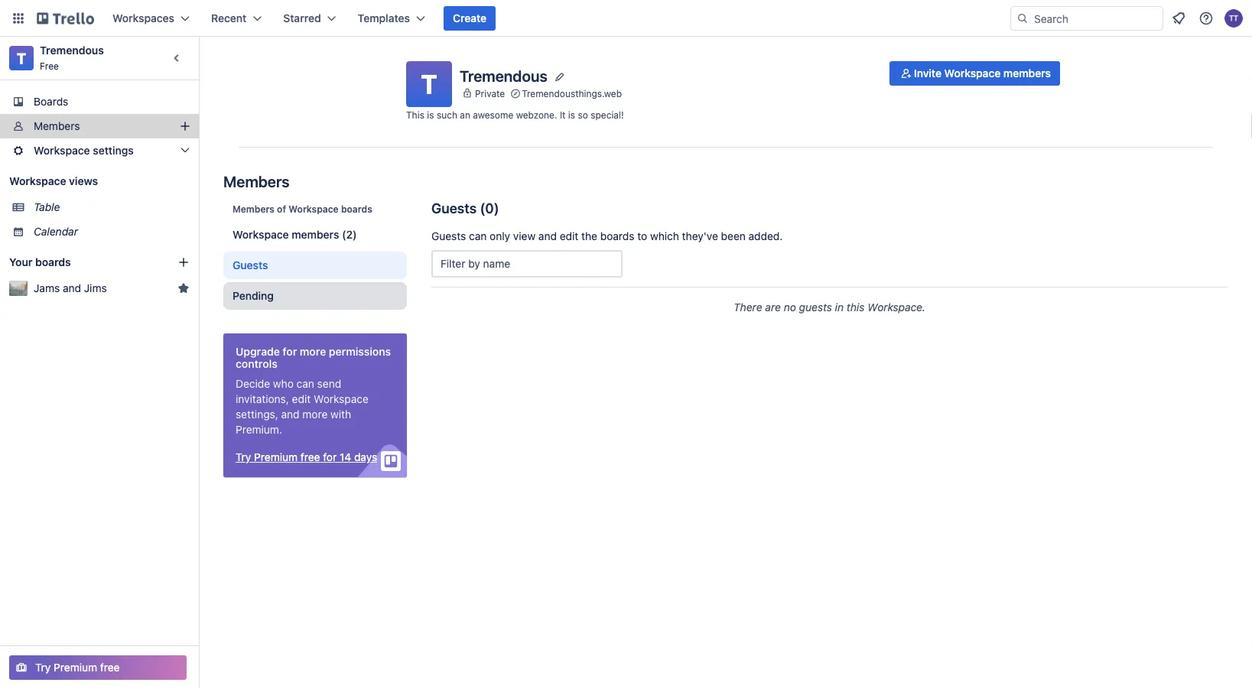 Task type: describe. For each thing, give the bounding box(es) containing it.
table link
[[34, 200, 190, 215]]

1 vertical spatial boards
[[601, 230, 635, 243]]

views
[[69, 175, 98, 188]]

create button
[[444, 6, 496, 31]]

templates
[[358, 12, 410, 24]]

view
[[513, 230, 536, 243]]

tremendousthings.web link
[[522, 86, 622, 101]]

workspace settings button
[[0, 139, 199, 163]]

edit inside upgrade for more permissions controls decide who can send invitations, edit workspace settings, and more with premium.
[[292, 393, 311, 406]]

your
[[9, 256, 33, 269]]

this
[[406, 109, 425, 120]]

calendar
[[34, 225, 78, 238]]

boards
[[34, 95, 68, 108]]

1 vertical spatial more
[[303, 408, 328, 421]]

invite
[[914, 67, 942, 80]]

add board image
[[178, 256, 190, 269]]

workspace views
[[9, 175, 98, 188]]

been
[[721, 230, 746, 243]]

workspace settings
[[34, 144, 134, 157]]

workspace members
[[233, 228, 339, 241]]

pending
[[233, 290, 274, 302]]

(
[[480, 200, 485, 216]]

try premium free for 14 days button
[[236, 450, 377, 465]]

( 0 )
[[480, 200, 500, 216]]

workspace.
[[868, 301, 926, 314]]

private
[[475, 88, 505, 99]]

terry turtle (terryturtle) image
[[1225, 9, 1244, 28]]

back to home image
[[37, 6, 94, 31]]

for inside try premium free for 14 days button
[[323, 451, 337, 464]]

decide
[[236, 378, 270, 390]]

only
[[490, 230, 511, 243]]

days
[[354, 451, 377, 464]]

there are no guests in this workspace.
[[734, 301, 926, 314]]

workspace inside dropdown button
[[34, 144, 90, 157]]

members link
[[0, 114, 199, 139]]

can inside upgrade for more permissions controls decide who can send invitations, edit workspace settings, and more with premium.
[[297, 378, 314, 390]]

table
[[34, 201, 60, 214]]

primary element
[[0, 0, 1253, 37]]

with
[[331, 408, 351, 421]]

free for try premium free
[[100, 662, 120, 674]]

jams and jims link
[[34, 281, 171, 296]]

try premium free for 14 days
[[236, 451, 377, 464]]

invite workspace members
[[914, 67, 1052, 80]]

open information menu image
[[1199, 11, 1215, 26]]

workspace right of
[[289, 204, 339, 214]]

free for try premium free for 14 days
[[301, 451, 320, 464]]

so
[[578, 109, 588, 120]]

guests can only view and edit the boards to which they've been added.
[[432, 230, 783, 243]]

tremendous for tremendous free
[[40, 44, 104, 57]]

workspace down of
[[233, 228, 289, 241]]

workspaces
[[113, 12, 175, 24]]

0 notifications image
[[1170, 9, 1189, 28]]

starred icon image
[[178, 282, 190, 295]]

they've
[[682, 230, 719, 243]]

calendar link
[[34, 224, 190, 240]]

(2)
[[342, 228, 357, 241]]

boards inside your boards with 1 items element
[[35, 256, 71, 269]]

and inside upgrade for more permissions controls decide who can send invitations, edit workspace settings, and more with premium.
[[281, 408, 300, 421]]

2 vertical spatial members
[[233, 204, 275, 214]]

0 vertical spatial and
[[539, 230, 557, 243]]

tremendous link
[[40, 44, 104, 57]]

members of workspace boards
[[233, 204, 373, 214]]

pending link
[[223, 282, 407, 310]]

guests
[[800, 301, 833, 314]]

starred button
[[274, 6, 346, 31]]

members inside "button"
[[1004, 67, 1052, 80]]

there
[[734, 301, 763, 314]]

workspaces button
[[103, 6, 199, 31]]

settings,
[[236, 408, 278, 421]]

workspace up table
[[9, 175, 66, 188]]

jams
[[34, 282, 60, 295]]

permissions
[[329, 346, 391, 358]]

to
[[638, 230, 648, 243]]

0 vertical spatial guests
[[432, 200, 477, 216]]

t for t button
[[421, 68, 438, 100]]

premium for try premium free for 14 days
[[254, 451, 298, 464]]

1 vertical spatial members
[[292, 228, 339, 241]]

recent
[[211, 12, 247, 24]]

0 vertical spatial more
[[300, 346, 326, 358]]

tremendous for tremendous
[[460, 66, 548, 84]]

recent button
[[202, 6, 271, 31]]

your boards
[[9, 256, 71, 269]]

guests for guests link
[[233, 259, 268, 272]]

such
[[437, 109, 458, 120]]

1 vertical spatial members
[[223, 172, 290, 190]]

try premium free button
[[9, 656, 187, 680]]

of
[[277, 204, 286, 214]]



Task type: vqa. For each thing, say whether or not it's contained in the screenshot.
the left Greg Robinson (gregrobinson96) image
no



Task type: locate. For each thing, give the bounding box(es) containing it.
members down search 'image'
[[1004, 67, 1052, 80]]

1 horizontal spatial boards
[[341, 204, 373, 214]]

1 horizontal spatial premium
[[254, 451, 298, 464]]

guests up pending
[[233, 259, 268, 272]]

0 horizontal spatial members
[[292, 228, 339, 241]]

0 horizontal spatial t
[[17, 49, 26, 67]]

0
[[485, 200, 494, 216]]

can left only
[[469, 230, 487, 243]]

0 horizontal spatial tremendous
[[40, 44, 104, 57]]

1 vertical spatial and
[[63, 282, 81, 295]]

premium for try premium free
[[54, 662, 97, 674]]

tremendousthings.web
[[522, 88, 622, 99]]

1 vertical spatial edit
[[292, 393, 311, 406]]

tremendous free
[[40, 44, 104, 71]]

Search field
[[1029, 7, 1163, 30]]

upgrade
[[236, 346, 280, 358]]

the
[[582, 230, 598, 243]]

0 vertical spatial tremendous
[[40, 44, 104, 57]]

free
[[301, 451, 320, 464], [100, 662, 120, 674]]

members
[[34, 120, 80, 132], [223, 172, 290, 190], [233, 204, 275, 214]]

no
[[784, 301, 797, 314]]

0 horizontal spatial boards
[[35, 256, 71, 269]]

1 horizontal spatial edit
[[560, 230, 579, 243]]

t button
[[406, 61, 452, 107]]

0 horizontal spatial can
[[297, 378, 314, 390]]

1 vertical spatial can
[[297, 378, 314, 390]]

settings
[[93, 144, 134, 157]]

0 horizontal spatial and
[[63, 282, 81, 295]]

0 horizontal spatial is
[[427, 109, 434, 120]]

t link
[[9, 46, 34, 70]]

0 vertical spatial premium
[[254, 451, 298, 464]]

boards link
[[0, 90, 199, 114]]

and right view
[[539, 230, 557, 243]]

Filter by name text field
[[432, 250, 623, 278]]

1 vertical spatial try
[[35, 662, 51, 674]]

0 vertical spatial free
[[301, 451, 320, 464]]

more
[[300, 346, 326, 358], [303, 408, 328, 421]]

1 horizontal spatial tremendous
[[460, 66, 548, 84]]

1 vertical spatial t
[[421, 68, 438, 100]]

create
[[453, 12, 487, 24]]

added.
[[749, 230, 783, 243]]

for
[[283, 346, 297, 358], [323, 451, 337, 464]]

1 vertical spatial premium
[[54, 662, 97, 674]]

0 vertical spatial can
[[469, 230, 487, 243]]

for left 14
[[323, 451, 337, 464]]

premium inside try premium free button
[[54, 662, 97, 674]]

1 horizontal spatial is
[[569, 109, 576, 120]]

0 vertical spatial members
[[1004, 67, 1052, 80]]

0 vertical spatial boards
[[341, 204, 373, 214]]

1 horizontal spatial t
[[421, 68, 438, 100]]

send
[[317, 378, 341, 390]]

workspace up 'with'
[[314, 393, 369, 406]]

can
[[469, 230, 487, 243], [297, 378, 314, 390]]

jims
[[84, 282, 107, 295]]

guests left only
[[432, 230, 466, 243]]

sm image
[[899, 66, 914, 81]]

members down boards
[[34, 120, 80, 132]]

tremendous
[[40, 44, 104, 57], [460, 66, 548, 84]]

try
[[236, 451, 251, 464], [35, 662, 51, 674]]

t left free
[[17, 49, 26, 67]]

0 horizontal spatial free
[[100, 662, 120, 674]]

is right the it
[[569, 109, 576, 120]]

guests link
[[223, 252, 407, 279]]

in
[[835, 301, 844, 314]]

are
[[766, 301, 781, 314]]

workspace inside upgrade for more permissions controls decide who can send invitations, edit workspace settings, and more with premium.
[[314, 393, 369, 406]]

boards
[[341, 204, 373, 214], [601, 230, 635, 243], [35, 256, 71, 269]]

premium.
[[236, 424, 282, 436]]

1 horizontal spatial free
[[301, 451, 320, 464]]

1 horizontal spatial try
[[236, 451, 251, 464]]

templates button
[[349, 6, 435, 31]]

edit down who
[[292, 393, 311, 406]]

members down members of workspace boards
[[292, 228, 339, 241]]

1 horizontal spatial for
[[323, 451, 337, 464]]

2 vertical spatial boards
[[35, 256, 71, 269]]

upgrade for more permissions controls decide who can send invitations, edit workspace settings, and more with premium.
[[236, 346, 391, 436]]

2 vertical spatial guests
[[233, 259, 268, 272]]

0 vertical spatial members
[[34, 120, 80, 132]]

edit left the
[[560, 230, 579, 243]]

this is such an awesome webzone. it is so special!
[[406, 109, 624, 120]]

search image
[[1017, 12, 1029, 24]]

controls
[[236, 358, 278, 370]]

it
[[560, 109, 566, 120]]

premium
[[254, 451, 298, 464], [54, 662, 97, 674]]

t up this
[[421, 68, 438, 100]]

for inside upgrade for more permissions controls decide who can send invitations, edit workspace settings, and more with premium.
[[283, 346, 297, 358]]

0 vertical spatial for
[[283, 346, 297, 358]]

0 vertical spatial t
[[17, 49, 26, 67]]

0 horizontal spatial premium
[[54, 662, 97, 674]]

can right who
[[297, 378, 314, 390]]

t
[[17, 49, 26, 67], [421, 68, 438, 100]]

workspace up workspace views
[[34, 144, 90, 157]]

0 vertical spatial try
[[236, 451, 251, 464]]

)
[[494, 200, 500, 216]]

1 vertical spatial for
[[323, 451, 337, 464]]

for right upgrade
[[283, 346, 297, 358]]

2 horizontal spatial and
[[539, 230, 557, 243]]

special!
[[591, 109, 624, 120]]

1 vertical spatial guests
[[432, 230, 466, 243]]

2 vertical spatial and
[[281, 408, 300, 421]]

try for try premium free
[[35, 662, 51, 674]]

1 horizontal spatial and
[[281, 408, 300, 421]]

0 vertical spatial edit
[[560, 230, 579, 243]]

0 horizontal spatial try
[[35, 662, 51, 674]]

members
[[1004, 67, 1052, 80], [292, 228, 339, 241]]

awesome
[[473, 109, 514, 120]]

is right this
[[427, 109, 434, 120]]

workspace
[[945, 67, 1001, 80], [34, 144, 90, 157], [9, 175, 66, 188], [289, 204, 339, 214], [233, 228, 289, 241], [314, 393, 369, 406]]

premium inside try premium free for 14 days button
[[254, 451, 298, 464]]

2 horizontal spatial boards
[[601, 230, 635, 243]]

guests for guests can only view and edit the boards to which they've been added.
[[432, 230, 466, 243]]

free
[[40, 60, 59, 71]]

t inside button
[[421, 68, 438, 100]]

which
[[651, 230, 680, 243]]

try premium free
[[35, 662, 120, 674]]

boards up (2)
[[341, 204, 373, 214]]

t for t link
[[17, 49, 26, 67]]

who
[[273, 378, 294, 390]]

workspace inside "button"
[[945, 67, 1001, 80]]

1 horizontal spatial members
[[1004, 67, 1052, 80]]

invitations,
[[236, 393, 289, 406]]

and
[[539, 230, 557, 243], [63, 282, 81, 295], [281, 408, 300, 421]]

members left of
[[233, 204, 275, 214]]

more left 'with'
[[303, 408, 328, 421]]

1 horizontal spatial can
[[469, 230, 487, 243]]

this
[[847, 301, 865, 314]]

boards up jams
[[35, 256, 71, 269]]

jams and jims
[[34, 282, 107, 295]]

guests left "("
[[432, 200, 477, 216]]

invite workspace members button
[[890, 61, 1061, 86]]

boards left to
[[601, 230, 635, 243]]

tremendous up private
[[460, 66, 548, 84]]

tremendous up free
[[40, 44, 104, 57]]

is
[[427, 109, 434, 120], [569, 109, 576, 120]]

members inside members link
[[34, 120, 80, 132]]

guests
[[432, 200, 477, 216], [432, 230, 466, 243], [233, 259, 268, 272]]

2 is from the left
[[569, 109, 576, 120]]

workspace right invite
[[945, 67, 1001, 80]]

starred
[[283, 12, 321, 24]]

an
[[460, 109, 471, 120]]

0 horizontal spatial for
[[283, 346, 297, 358]]

1 is from the left
[[427, 109, 434, 120]]

members up of
[[223, 172, 290, 190]]

your boards with 1 items element
[[9, 253, 155, 272]]

workspace navigation collapse icon image
[[167, 47, 188, 69]]

1 vertical spatial tremendous
[[460, 66, 548, 84]]

webzone.
[[516, 109, 558, 120]]

0 horizontal spatial edit
[[292, 393, 311, 406]]

and left jims
[[63, 282, 81, 295]]

edit
[[560, 230, 579, 243], [292, 393, 311, 406]]

1 vertical spatial free
[[100, 662, 120, 674]]

and down who
[[281, 408, 300, 421]]

14
[[340, 451, 351, 464]]

try for try premium free for 14 days
[[236, 451, 251, 464]]

more up send
[[300, 346, 326, 358]]



